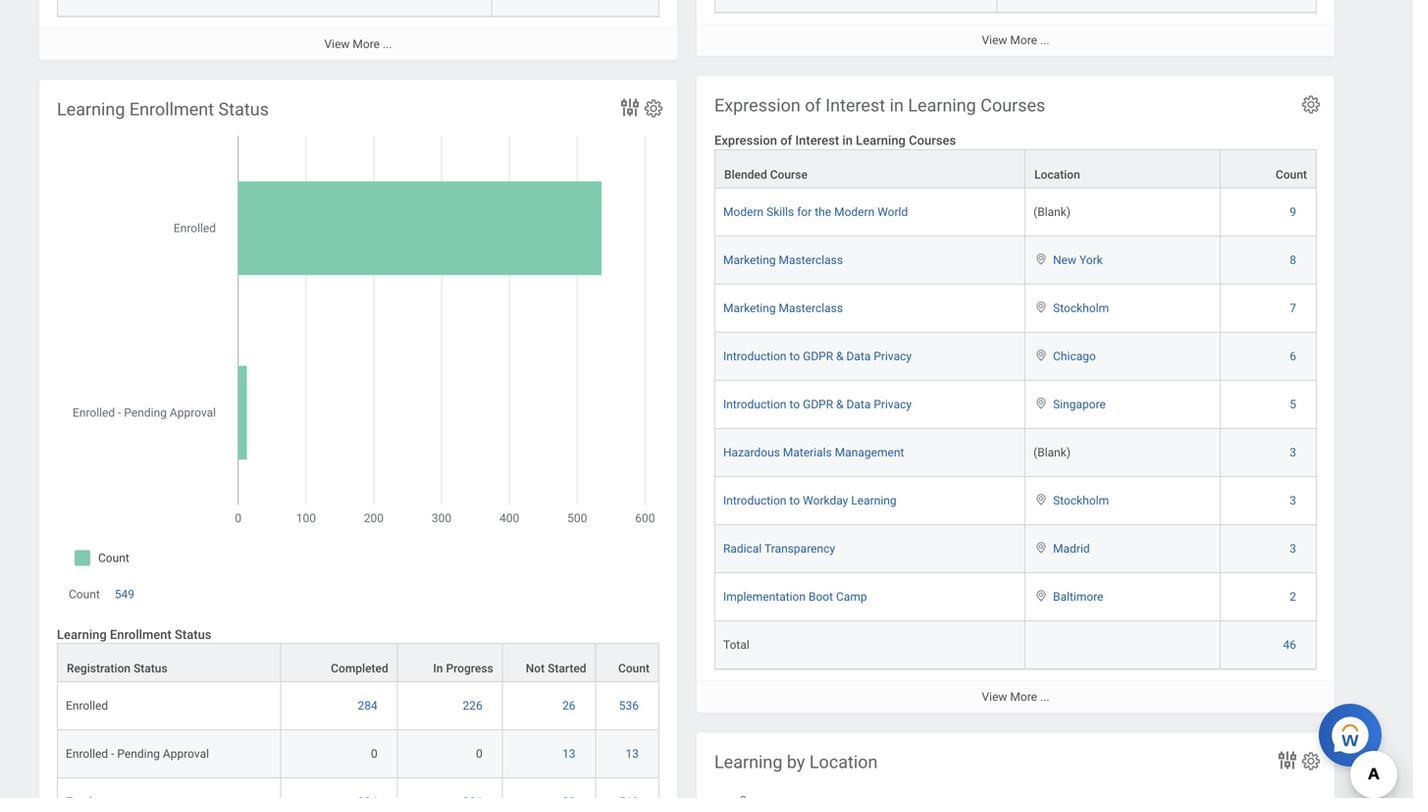 Task type: locate. For each thing, give the bounding box(es) containing it.
count button up 9
[[1221, 150, 1316, 188]]

2 stockholm from the top
[[1054, 494, 1109, 508]]

0 horizontal spatial count
[[69, 588, 100, 601]]

location button
[[1026, 150, 1220, 188]]

0 horizontal spatial of
[[781, 133, 793, 148]]

view more ... link
[[697, 24, 1335, 56], [39, 28, 677, 60], [697, 680, 1335, 713]]

1 vertical spatial gdpr
[[803, 398, 834, 411]]

1 vertical spatial stockholm
[[1054, 494, 1109, 508]]

singapore link
[[1054, 394, 1106, 411]]

modern left skills
[[724, 205, 764, 219]]

cell
[[57, 0, 492, 17], [492, 0, 660, 17], [715, 0, 998, 13], [998, 0, 1317, 13], [1026, 621, 1221, 670]]

3 3 from the top
[[1290, 542, 1297, 556]]

row containing implementation boot camp
[[715, 573, 1317, 621]]

row inside course completion status element
[[57, 0, 660, 17]]

location
[[1035, 168, 1081, 182], [810, 752, 878, 773]]

enrolled down registration
[[66, 699, 108, 713]]

0 vertical spatial enrollment
[[129, 99, 214, 120]]

location inside learning by location element
[[810, 752, 878, 773]]

view more ... inside learning content by rating element
[[982, 33, 1050, 47]]

& for singapore
[[837, 398, 844, 411]]

0 vertical spatial learning enrollment status
[[57, 99, 269, 120]]

1 expression of interest in learning courses from the top
[[715, 95, 1046, 116]]

1 vertical spatial masterclass
[[779, 301, 843, 315]]

2 marketing masterclass from the top
[[724, 301, 843, 315]]

0 vertical spatial expression
[[715, 95, 801, 116]]

enrolled for enrolled - pending approval
[[66, 747, 108, 761]]

1 vertical spatial enrolled
[[66, 747, 108, 761]]

0 vertical spatial marketing masterclass
[[724, 253, 843, 267]]

not
[[526, 662, 545, 676]]

1 horizontal spatial courses
[[981, 95, 1046, 116]]

2 introduction to gdpr & data privacy link from the top
[[724, 394, 912, 411]]

location image
[[1034, 252, 1050, 266], [1034, 349, 1050, 362], [1034, 397, 1050, 410], [1034, 493, 1050, 507]]

cell for row inside course completion status element
[[492, 0, 660, 17]]

& for chicago
[[837, 350, 844, 363]]

1 introduction from the top
[[724, 350, 787, 363]]

madrid link
[[1054, 538, 1090, 556]]

0 vertical spatial 3 button
[[1290, 445, 1300, 461]]

(blank) up new
[[1034, 205, 1071, 219]]

modern skills for the modern world link
[[724, 201, 908, 219]]

2 horizontal spatial status
[[218, 99, 269, 120]]

7
[[1290, 301, 1297, 315]]

2 data from the top
[[847, 398, 871, 411]]

0 vertical spatial data
[[847, 350, 871, 363]]

blended course
[[725, 168, 808, 182]]

2 (blank) from the top
[[1034, 446, 1071, 459]]

stockholm link for 7
[[1054, 297, 1109, 315]]

stockholm up madrid link
[[1054, 494, 1109, 508]]

1 & from the top
[[837, 350, 844, 363]]

0 vertical spatial stockholm
[[1054, 301, 1109, 315]]

1 vertical spatial stockholm link
[[1054, 490, 1109, 508]]

2 stockholm link from the top
[[1054, 490, 1109, 508]]

stockholm
[[1054, 301, 1109, 315], [1054, 494, 1109, 508]]

to for stockholm
[[790, 494, 800, 508]]

introduction to workday learning
[[724, 494, 897, 508]]

view
[[982, 33, 1008, 47], [324, 37, 350, 51], [982, 690, 1008, 704]]

0 vertical spatial enrolled
[[66, 699, 108, 713]]

0 vertical spatial masterclass
[[779, 253, 843, 267]]

0 vertical spatial location image
[[1034, 300, 1050, 314]]

&
[[837, 350, 844, 363], [837, 398, 844, 411]]

0 vertical spatial configure and view chart data image
[[618, 96, 642, 119]]

2 vertical spatial introduction
[[724, 494, 787, 508]]

marketing masterclass for stockholm
[[724, 301, 843, 315]]

1 vertical spatial in
[[843, 133, 853, 148]]

introduction to workday learning link
[[724, 490, 897, 508]]

0 down 226 button
[[476, 747, 483, 761]]

modern right the
[[835, 205, 875, 219]]

location image for stockholm
[[1034, 493, 1050, 507]]

2 marketing from the top
[[724, 301, 776, 315]]

1 expression from the top
[[715, 95, 801, 116]]

configure and view chart data image
[[618, 96, 642, 119], [1276, 749, 1300, 772]]

1 vertical spatial marketing masterclass
[[724, 301, 843, 315]]

3 location image from the top
[[1034, 589, 1050, 603]]

row
[[57, 0, 660, 17], [715, 0, 1317, 13], [715, 149, 1317, 189], [715, 189, 1317, 237], [715, 237, 1317, 285], [715, 285, 1317, 333], [715, 333, 1317, 381], [715, 381, 1317, 429], [715, 429, 1317, 477], [715, 477, 1317, 525], [715, 525, 1317, 573], [715, 573, 1317, 621], [715, 621, 1317, 670], [57, 643, 660, 682], [57, 682, 660, 731], [57, 731, 660, 779], [57, 779, 660, 798]]

3 for madrid
[[1290, 542, 1297, 556]]

to up hazardous materials management link
[[790, 350, 800, 363]]

3 to from the top
[[790, 494, 800, 508]]

0 vertical spatial introduction to gdpr & data privacy link
[[724, 346, 912, 363]]

privacy for singapore
[[874, 398, 912, 411]]

2 vertical spatial to
[[790, 494, 800, 508]]

2 vertical spatial location image
[[1034, 589, 1050, 603]]

(blank) for hazardous materials management
[[1034, 446, 1071, 459]]

1 horizontal spatial 13 button
[[626, 746, 642, 762]]

1 vertical spatial expression of interest in learning courses
[[715, 133, 956, 148]]

1 horizontal spatial configure and view chart data image
[[1276, 749, 1300, 772]]

configure learning by location image
[[1301, 751, 1322, 772]]

... for cell for row inside course completion status element
[[383, 37, 392, 51]]

location image
[[1034, 300, 1050, 314], [1034, 541, 1050, 555], [1034, 589, 1050, 603]]

2 introduction to gdpr & data privacy from the top
[[724, 398, 912, 411]]

hazardous
[[724, 446, 780, 459]]

total element containing total
[[724, 634, 750, 652]]

1 horizontal spatial modern
[[835, 205, 875, 219]]

0 horizontal spatial 13 button
[[563, 746, 579, 762]]

materials
[[783, 446, 832, 459]]

radical
[[724, 542, 762, 556]]

1 vertical spatial total element
[[66, 791, 92, 798]]

2 marketing masterclass link from the top
[[724, 297, 843, 315]]

1 vertical spatial enrollment
[[110, 627, 172, 642]]

2 to from the top
[[790, 398, 800, 411]]

0 vertical spatial marketing masterclass link
[[724, 249, 843, 267]]

completed image
[[289, 794, 389, 798]]

13
[[563, 747, 576, 761], [626, 747, 639, 761]]

learning by location
[[715, 752, 878, 773]]

0 horizontal spatial 0 button
[[371, 746, 381, 762]]

location up new
[[1035, 168, 1081, 182]]

of
[[805, 95, 822, 116], [781, 133, 793, 148]]

stockholm up the chicago link
[[1054, 301, 1109, 315]]

1 vertical spatial (blank)
[[1034, 446, 1071, 459]]

implementation boot camp
[[724, 590, 867, 604]]

1 vertical spatial introduction to gdpr & data privacy link
[[724, 394, 912, 411]]

3 location image from the top
[[1034, 397, 1050, 410]]

0 horizontal spatial 13
[[563, 747, 576, 761]]

0 horizontal spatial modern
[[724, 205, 764, 219]]

configure and view chart data image left configure learning enrollment status icon
[[618, 96, 642, 119]]

0 vertical spatial location
[[1035, 168, 1081, 182]]

expression of interest in learning courses element
[[697, 76, 1335, 713]]

total element down implementation
[[724, 634, 750, 652]]

13 button up count icon
[[626, 746, 642, 762]]

4 location image from the top
[[1034, 493, 1050, 507]]

2 vertical spatial status
[[134, 662, 168, 676]]

baltimore link
[[1054, 586, 1104, 604]]

1 marketing masterclass link from the top
[[724, 249, 843, 267]]

more inside course completion status element
[[353, 37, 380, 51]]

1 horizontal spatial 0 button
[[476, 746, 486, 762]]

1 to from the top
[[790, 350, 800, 363]]

view inside course completion status element
[[324, 37, 350, 51]]

(blank) element
[[1034, 201, 1071, 219], [1034, 442, 1071, 459]]

cell for row in learning content by rating element
[[998, 0, 1317, 13]]

0 vertical spatial marketing
[[724, 253, 776, 267]]

row containing blended course
[[715, 149, 1317, 189]]

0 button down 284 button
[[371, 746, 381, 762]]

more inside learning content by rating element
[[1011, 33, 1038, 47]]

row containing introduction to workday learning
[[715, 477, 1317, 525]]

introduction to gdpr & data privacy link
[[724, 346, 912, 363], [724, 394, 912, 411]]

(blank)
[[1034, 205, 1071, 219], [1034, 446, 1071, 459]]

more for course completion status element
[[353, 37, 380, 51]]

view more ... inside course completion status element
[[324, 37, 392, 51]]

configure and view chart data image left configure learning by location icon
[[1276, 749, 1300, 772]]

hazardous materials management link
[[724, 442, 905, 459]]

13 up not started image
[[563, 747, 576, 761]]

introduction inside 'link'
[[724, 494, 787, 508]]

1 location image from the top
[[1034, 252, 1050, 266]]

registration status button
[[58, 644, 280, 681]]

marketing masterclass
[[724, 253, 843, 267], [724, 301, 843, 315]]

2 vertical spatial 3 button
[[1290, 541, 1300, 557]]

0 vertical spatial introduction
[[724, 350, 787, 363]]

1 introduction to gdpr & data privacy link from the top
[[724, 346, 912, 363]]

3 for stockholm
[[1290, 494, 1297, 508]]

2 & from the top
[[837, 398, 844, 411]]

count inside expression of interest in learning courses element
[[1276, 168, 1308, 182]]

2 enrolled from the top
[[66, 747, 108, 761]]

0 vertical spatial stockholm link
[[1054, 297, 1109, 315]]

2 (blank) element from the top
[[1034, 442, 1071, 459]]

to
[[790, 350, 800, 363], [790, 398, 800, 411], [790, 494, 800, 508]]

0 vertical spatial count
[[1276, 168, 1308, 182]]

stockholm link
[[1054, 297, 1109, 315], [1054, 490, 1109, 508]]

configure and view chart data image for status
[[618, 96, 642, 119]]

view inside expression of interest in learning courses element
[[982, 690, 1008, 704]]

1 vertical spatial data
[[847, 398, 871, 411]]

0 horizontal spatial count button
[[596, 644, 659, 681]]

0 vertical spatial in
[[890, 95, 904, 116]]

1 marketing masterclass from the top
[[724, 253, 843, 267]]

modern
[[724, 205, 764, 219], [835, 205, 875, 219]]

46
[[1284, 638, 1297, 652]]

learning by location element
[[697, 733, 1335, 798]]

0 button
[[371, 746, 381, 762], [476, 746, 486, 762]]

1 horizontal spatial 13
[[626, 747, 639, 761]]

1 data from the top
[[847, 350, 871, 363]]

0 vertical spatial to
[[790, 350, 800, 363]]

gdpr
[[803, 350, 834, 363], [803, 398, 834, 411]]

to left workday at the bottom of page
[[790, 494, 800, 508]]

expression up blended
[[715, 133, 778, 148]]

(blank) element for modern skills for the modern world
[[1034, 201, 1071, 219]]

view for cell for row in learning content by rating element
[[982, 33, 1008, 47]]

courses down learning content by rating element
[[981, 95, 1046, 116]]

0 vertical spatial count button
[[1221, 150, 1316, 188]]

0 horizontal spatial 0
[[371, 747, 378, 761]]

1 (blank) from the top
[[1034, 205, 1071, 219]]

0 horizontal spatial configure and view chart data image
[[618, 96, 642, 119]]

0 vertical spatial (blank) element
[[1034, 201, 1071, 219]]

view for cell for row inside course completion status element
[[324, 37, 350, 51]]

1 vertical spatial interest
[[796, 133, 840, 148]]

226 button
[[463, 698, 486, 714]]

learning
[[908, 95, 977, 116], [57, 99, 125, 120], [856, 133, 906, 148], [851, 494, 897, 508], [57, 627, 107, 642], [715, 752, 783, 773]]

2 expression from the top
[[715, 133, 778, 148]]

1 horizontal spatial total element
[[724, 634, 750, 652]]

1 vertical spatial location image
[[1034, 541, 1050, 555]]

enrollment
[[129, 99, 214, 120], [110, 627, 172, 642]]

2 vertical spatial count
[[618, 662, 650, 676]]

6 button
[[1290, 349, 1300, 364]]

enrolled left -
[[66, 747, 108, 761]]

3 introduction from the top
[[724, 494, 787, 508]]

york
[[1080, 253, 1103, 267]]

privacy for chicago
[[874, 350, 912, 363]]

not started image
[[511, 794, 588, 798]]

1 horizontal spatial 0
[[476, 747, 483, 761]]

2 vertical spatial 3
[[1290, 542, 1297, 556]]

interest
[[826, 95, 886, 116], [796, 133, 840, 148]]

0 vertical spatial introduction to gdpr & data privacy
[[724, 350, 912, 363]]

3 button for madrid
[[1290, 541, 1300, 557]]

0 vertical spatial &
[[837, 350, 844, 363]]

implementation
[[724, 590, 806, 604]]

1 enrolled from the top
[[66, 699, 108, 713]]

enrolled for enrolled element
[[66, 699, 108, 713]]

data
[[847, 350, 871, 363], [847, 398, 871, 411]]

total element inside expression of interest in learning courses element
[[724, 634, 750, 652]]

1 vertical spatial location
[[810, 752, 878, 773]]

in
[[890, 95, 904, 116], [843, 133, 853, 148]]

marketing masterclass link for new york
[[724, 249, 843, 267]]

... inside course completion status element
[[383, 37, 392, 51]]

2 gdpr from the top
[[803, 398, 834, 411]]

(blank) element for hazardous materials management
[[1034, 442, 1071, 459]]

interest up blended course popup button at top right
[[826, 95, 886, 116]]

2 masterclass from the top
[[779, 301, 843, 315]]

0 vertical spatial expression of interest in learning courses
[[715, 95, 1046, 116]]

...
[[1041, 33, 1050, 47], [383, 37, 392, 51], [1041, 690, 1050, 704]]

... inside expression of interest in learning courses element
[[1041, 690, 1050, 704]]

cell inside expression of interest in learning courses element
[[1026, 621, 1221, 670]]

introduction to gdpr & data privacy
[[724, 350, 912, 363], [724, 398, 912, 411]]

2 modern from the left
[[835, 205, 875, 219]]

0 vertical spatial privacy
[[874, 350, 912, 363]]

1 vertical spatial &
[[837, 398, 844, 411]]

to for singapore
[[790, 398, 800, 411]]

location image for new york
[[1034, 252, 1050, 266]]

count
[[1276, 168, 1308, 182], [69, 588, 100, 601], [618, 662, 650, 676]]

13 up count icon
[[626, 747, 639, 761]]

stockholm link up madrid link
[[1054, 490, 1109, 508]]

1 vertical spatial count button
[[596, 644, 659, 681]]

interest up course
[[796, 133, 840, 148]]

masterclass
[[779, 253, 843, 267], [779, 301, 843, 315]]

2 0 button from the left
[[476, 746, 486, 762]]

0 vertical spatial of
[[805, 95, 822, 116]]

1 stockholm from the top
[[1054, 301, 1109, 315]]

row inside learning content by rating element
[[715, 0, 1317, 13]]

location image for stockholm
[[1034, 300, 1050, 314]]

2 3 from the top
[[1290, 494, 1297, 508]]

0 vertical spatial 3
[[1290, 446, 1297, 459]]

1 vertical spatial 3
[[1290, 494, 1297, 508]]

view more ... link for cell for row inside course completion status element
[[39, 28, 677, 60]]

marketing masterclass link for stockholm
[[724, 297, 843, 315]]

location image for baltimore
[[1034, 589, 1050, 603]]

1 gdpr from the top
[[803, 350, 834, 363]]

approval
[[163, 747, 209, 761]]

expression up blended course
[[715, 95, 801, 116]]

enrolled
[[66, 699, 108, 713], [66, 747, 108, 761]]

2 0 from the left
[[476, 747, 483, 761]]

count button
[[1221, 150, 1316, 188], [596, 644, 659, 681]]

13 button up not started image
[[563, 746, 579, 762]]

location image inside row
[[1034, 493, 1050, 507]]

284 button
[[358, 698, 381, 714]]

courses up blended course popup button at top right
[[909, 133, 956, 148]]

location image for singapore
[[1034, 397, 1050, 410]]

(blank) down singapore
[[1034, 446, 1071, 459]]

view more ... inside expression of interest in learning courses element
[[982, 690, 1050, 704]]

0 button down 226 button
[[476, 746, 486, 762]]

13 button
[[563, 746, 579, 762], [626, 746, 642, 762]]

introduction to gdpr & data privacy for chicago
[[724, 350, 912, 363]]

1 masterclass from the top
[[779, 253, 843, 267]]

chicago
[[1054, 350, 1096, 363]]

count left 549
[[69, 588, 100, 601]]

1 learning enrollment status from the top
[[57, 99, 269, 120]]

radical transparency
[[724, 542, 836, 556]]

introduction
[[724, 350, 787, 363], [724, 398, 787, 411], [724, 494, 787, 508]]

549
[[115, 588, 135, 601]]

to inside 'link'
[[790, 494, 800, 508]]

284
[[358, 699, 378, 713]]

introduction for chicago
[[724, 350, 787, 363]]

7 button
[[1290, 300, 1300, 316]]

1 location image from the top
[[1034, 300, 1050, 314]]

0 vertical spatial courses
[[981, 95, 1046, 116]]

1 vertical spatial 3 button
[[1290, 493, 1300, 509]]

started
[[548, 662, 587, 676]]

introduction to gdpr & data privacy link for chicago
[[724, 346, 912, 363]]

row containing total
[[715, 621, 1317, 670]]

2 introduction from the top
[[724, 398, 787, 411]]

1 marketing from the top
[[724, 253, 776, 267]]

1 horizontal spatial status
[[175, 627, 212, 642]]

stockholm inside row
[[1054, 494, 1109, 508]]

privacy
[[874, 350, 912, 363], [874, 398, 912, 411]]

(blank) element up new
[[1034, 201, 1071, 219]]

2 3 button from the top
[[1290, 493, 1300, 509]]

blended course button
[[716, 150, 1025, 188]]

1 vertical spatial (blank) element
[[1034, 442, 1071, 459]]

1 modern from the left
[[724, 205, 764, 219]]

1 vertical spatial introduction
[[724, 398, 787, 411]]

total element down enrolled - pending approval
[[66, 791, 92, 798]]

1 introduction to gdpr & data privacy from the top
[[724, 350, 912, 363]]

configure and view chart data image inside learning by location element
[[1276, 749, 1300, 772]]

3 3 button from the top
[[1290, 541, 1300, 557]]

0 horizontal spatial status
[[134, 662, 168, 676]]

0 horizontal spatial location
[[810, 752, 878, 773]]

1 vertical spatial expression
[[715, 133, 778, 148]]

row containing enrolled
[[57, 682, 660, 731]]

location right 'by'
[[810, 752, 878, 773]]

stockholm link for 3
[[1054, 490, 1109, 508]]

1 vertical spatial configure and view chart data image
[[1276, 749, 1300, 772]]

0 down 284 button
[[371, 747, 378, 761]]

1 horizontal spatial location
[[1035, 168, 1081, 182]]

management
[[835, 446, 905, 459]]

1 vertical spatial learning enrollment status
[[57, 627, 212, 642]]

1 3 button from the top
[[1290, 445, 1300, 461]]

9
[[1290, 205, 1297, 219]]

0
[[371, 747, 378, 761], [476, 747, 483, 761]]

1 vertical spatial of
[[781, 133, 793, 148]]

0 vertical spatial (blank)
[[1034, 205, 1071, 219]]

more inside expression of interest in learning courses element
[[1011, 690, 1038, 704]]

0 vertical spatial total element
[[724, 634, 750, 652]]

2 privacy from the top
[[874, 398, 912, 411]]

count up 9
[[1276, 168, 1308, 182]]

(blank) element down singapore
[[1034, 442, 1071, 459]]

1 vertical spatial introduction to gdpr & data privacy
[[724, 398, 912, 411]]

26
[[563, 699, 576, 713]]

0 horizontal spatial courses
[[909, 133, 956, 148]]

1 (blank) element from the top
[[1034, 201, 1071, 219]]

1 horizontal spatial count button
[[1221, 150, 1316, 188]]

... inside learning content by rating element
[[1041, 33, 1050, 47]]

marketing
[[724, 253, 776, 267], [724, 301, 776, 315]]

data for singapore
[[847, 398, 871, 411]]

1 vertical spatial privacy
[[874, 398, 912, 411]]

modern skills for the modern world
[[724, 205, 908, 219]]

workday
[[803, 494, 849, 508]]

1 vertical spatial marketing masterclass link
[[724, 297, 843, 315]]

8 button
[[1290, 252, 1300, 268]]

1 vertical spatial to
[[790, 398, 800, 411]]

expression of interest in learning courses
[[715, 95, 1046, 116], [715, 133, 956, 148]]

0 vertical spatial status
[[218, 99, 269, 120]]

1 privacy from the top
[[874, 350, 912, 363]]

stockholm link down new york
[[1054, 297, 1109, 315]]

view more ... link for cell for row in learning content by rating element
[[697, 24, 1335, 56]]

total element
[[724, 634, 750, 652], [66, 791, 92, 798]]

count up 536 button
[[618, 662, 650, 676]]

1 vertical spatial status
[[175, 627, 212, 642]]

2 location image from the top
[[1034, 349, 1050, 362]]

introduction for stockholm
[[724, 494, 787, 508]]

to up "materials"
[[790, 398, 800, 411]]

2 horizontal spatial count
[[1276, 168, 1308, 182]]

chicago link
[[1054, 346, 1096, 363]]

1 stockholm link from the top
[[1054, 297, 1109, 315]]

learning enrollment status element
[[39, 80, 677, 798]]

in progress
[[433, 662, 494, 676]]

view inside learning content by rating element
[[982, 33, 1008, 47]]

2 location image from the top
[[1034, 541, 1050, 555]]

count button up the 536
[[596, 644, 659, 681]]



Task type: describe. For each thing, give the bounding box(es) containing it.
marketing for new york
[[724, 253, 776, 267]]

2 button
[[1290, 589, 1300, 605]]

1 vertical spatial count
[[69, 588, 100, 601]]

1 vertical spatial courses
[[909, 133, 956, 148]]

not started button
[[503, 644, 595, 681]]

in progress button
[[398, 644, 502, 681]]

configure expression of interest in learning courses image
[[1301, 94, 1322, 115]]

5
[[1290, 398, 1297, 411]]

new
[[1054, 253, 1077, 267]]

data for chicago
[[847, 350, 871, 363]]

549 button
[[115, 587, 137, 602]]

camp
[[836, 590, 867, 604]]

location inside location popup button
[[1035, 168, 1081, 182]]

the
[[815, 205, 832, 219]]

radical transparency link
[[724, 538, 836, 556]]

status inside popup button
[[134, 662, 168, 676]]

enrolled - pending approval
[[66, 747, 209, 761]]

hazardous materials management
[[724, 446, 905, 459]]

2 expression of interest in learning courses from the top
[[715, 133, 956, 148]]

in
[[433, 662, 443, 676]]

introduction to gdpr & data privacy for singapore
[[724, 398, 912, 411]]

location image for chicago
[[1034, 349, 1050, 362]]

progress
[[446, 662, 494, 676]]

not started
[[526, 662, 587, 676]]

row containing modern skills for the modern world
[[715, 189, 1317, 237]]

9 button
[[1290, 204, 1300, 220]]

row containing registration status
[[57, 643, 660, 682]]

new york link
[[1054, 249, 1103, 267]]

row containing hazardous materials management
[[715, 429, 1317, 477]]

learning content by rating element
[[697, 0, 1335, 56]]

enrolled element
[[66, 695, 108, 713]]

blended
[[725, 168, 767, 182]]

536 button
[[619, 698, 642, 714]]

5 button
[[1290, 397, 1300, 412]]

1 3 from the top
[[1290, 446, 1297, 459]]

-
[[111, 747, 114, 761]]

singapore
[[1054, 398, 1106, 411]]

6
[[1290, 350, 1297, 363]]

view more ... for cell for row in learning content by rating element
[[982, 33, 1050, 47]]

configure learning enrollment status image
[[643, 98, 665, 119]]

baltimore
[[1054, 590, 1104, 604]]

pending
[[117, 747, 160, 761]]

3 button for stockholm
[[1290, 493, 1300, 509]]

1 13 button from the left
[[563, 746, 579, 762]]

26 button
[[563, 698, 579, 714]]

masterclass for new york
[[779, 253, 843, 267]]

226
[[463, 699, 483, 713]]

registration
[[67, 662, 131, 676]]

count image
[[604, 794, 651, 798]]

by
[[787, 752, 805, 773]]

cell for row containing total
[[1026, 621, 1221, 670]]

introduction to gdpr & data privacy link for singapore
[[724, 394, 912, 411]]

madrid
[[1054, 542, 1090, 556]]

2 13 from the left
[[626, 747, 639, 761]]

count button inside expression of interest in learning courses element
[[1221, 150, 1316, 188]]

... for cell for row in learning content by rating element
[[1041, 33, 1050, 47]]

to for chicago
[[790, 350, 800, 363]]

gdpr for singapore
[[803, 398, 834, 411]]

1 horizontal spatial of
[[805, 95, 822, 116]]

stockholm for 7
[[1054, 301, 1109, 315]]

2
[[1290, 590, 1297, 604]]

enrolled - pending approval element
[[66, 743, 209, 761]]

boot
[[809, 590, 834, 604]]

view more ... for cell for row inside course completion status element
[[324, 37, 392, 51]]

total
[[724, 638, 750, 652]]

location image for madrid
[[1034, 541, 1050, 555]]

2 13 button from the left
[[626, 746, 642, 762]]

transparency
[[765, 542, 836, 556]]

stockholm for 3
[[1054, 494, 1109, 508]]

1 horizontal spatial count
[[618, 662, 650, 676]]

introduction for singapore
[[724, 398, 787, 411]]

1 horizontal spatial in
[[890, 95, 904, 116]]

more for learning content by rating element
[[1011, 33, 1038, 47]]

1 0 button from the left
[[371, 746, 381, 762]]

world
[[878, 205, 908, 219]]

learning inside 'link'
[[851, 494, 897, 508]]

masterclass for stockholm
[[779, 301, 843, 315]]

1 0 from the left
[[371, 747, 378, 761]]

1 13 from the left
[[563, 747, 576, 761]]

row containing enrolled - pending approval
[[57, 731, 660, 779]]

course
[[770, 168, 808, 182]]

implementation boot camp link
[[724, 586, 867, 604]]

completed
[[331, 662, 388, 676]]

46 button
[[1284, 637, 1300, 653]]

8
[[1290, 253, 1297, 267]]

2 learning enrollment status from the top
[[57, 627, 212, 642]]

completed button
[[281, 644, 397, 681]]

new york
[[1054, 253, 1103, 267]]

in progress image
[[406, 794, 495, 798]]

course completion status element
[[39, 0, 677, 60]]

0 vertical spatial interest
[[826, 95, 886, 116]]

(blank) for modern skills for the modern world
[[1034, 205, 1071, 219]]

for
[[797, 205, 812, 219]]

marketing for stockholm
[[724, 301, 776, 315]]

registration status
[[67, 662, 168, 676]]

536
[[619, 699, 639, 713]]

configure and view chart data image for location
[[1276, 749, 1300, 772]]

skills
[[767, 205, 794, 219]]

gdpr for chicago
[[803, 350, 834, 363]]

marketing masterclass for new york
[[724, 253, 843, 267]]

row containing radical transparency
[[715, 525, 1317, 573]]



Task type: vqa. For each thing, say whether or not it's contained in the screenshot.
Not Started image
yes



